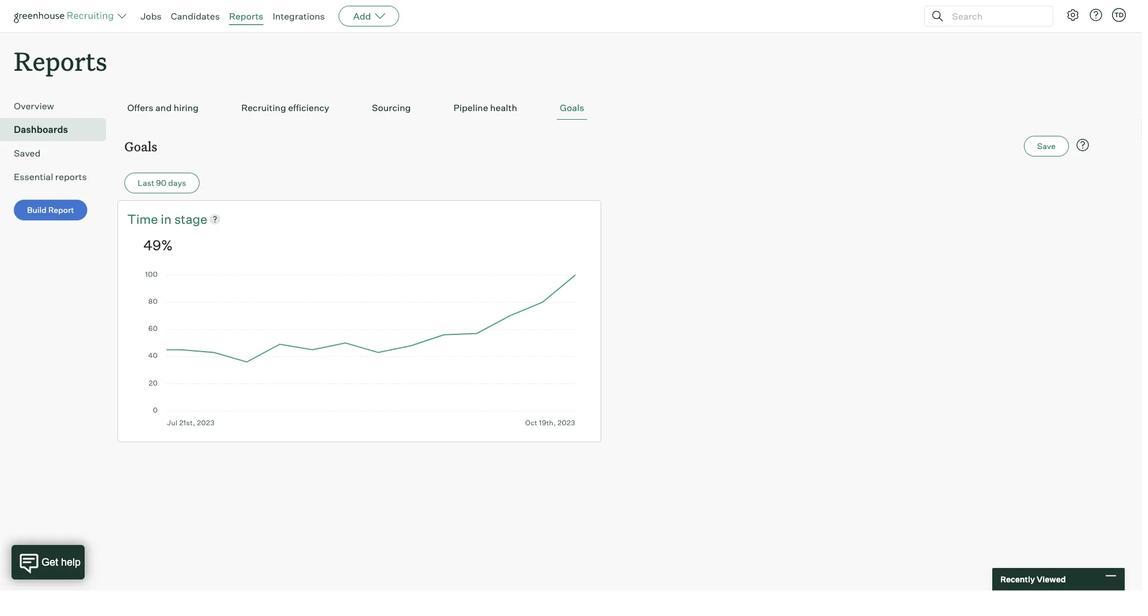 Task type: describe. For each thing, give the bounding box(es) containing it.
faq image
[[1076, 138, 1090, 152]]

save
[[1038, 141, 1056, 151]]

integrations
[[273, 10, 325, 22]]

goals button
[[557, 96, 587, 120]]

last 90 days button
[[124, 173, 199, 194]]

jobs
[[141, 10, 162, 22]]

goals inside button
[[560, 102, 584, 114]]

td button
[[1110, 6, 1129, 24]]

and
[[155, 102, 172, 114]]

integrations link
[[273, 10, 325, 22]]

overview
[[14, 100, 54, 112]]

1 horizontal spatial reports
[[229, 10, 264, 22]]

saved
[[14, 148, 41, 159]]

jobs link
[[141, 10, 162, 22]]

saved link
[[14, 146, 101, 160]]

offers and hiring
[[127, 102, 199, 114]]

offers
[[127, 102, 153, 114]]

candidates link
[[171, 10, 220, 22]]

report
[[48, 205, 74, 215]]

recently viewed
[[1001, 575, 1066, 585]]

days
[[168, 178, 186, 188]]

configure image
[[1066, 8, 1080, 22]]

pipeline health button
[[451, 96, 520, 120]]

time link
[[127, 210, 161, 228]]

pipeline
[[454, 102, 488, 114]]

recruiting efficiency
[[241, 102, 329, 114]]

overview link
[[14, 99, 101, 113]]

candidates
[[171, 10, 220, 22]]

time in
[[127, 211, 174, 227]]

hiring
[[174, 102, 199, 114]]

xychart image
[[143, 272, 576, 427]]

stage link
[[174, 210, 207, 228]]

0 horizontal spatial reports
[[14, 44, 107, 78]]

save button
[[1024, 136, 1069, 157]]



Task type: locate. For each thing, give the bounding box(es) containing it.
sourcing button
[[369, 96, 414, 120]]

stage
[[174, 211, 207, 227]]

recruiting
[[241, 102, 286, 114]]

0 vertical spatial reports
[[229, 10, 264, 22]]

reports
[[229, 10, 264, 22], [14, 44, 107, 78]]

49%
[[143, 236, 173, 254]]

viewed
[[1037, 575, 1066, 585]]

dashboards link
[[14, 123, 101, 137]]

tab list containing offers and hiring
[[124, 96, 1092, 120]]

reports
[[55, 171, 87, 183]]

reports right candidates link
[[229, 10, 264, 22]]

td button
[[1112, 8, 1126, 22]]

Search text field
[[949, 8, 1043, 24]]

offers and hiring button
[[124, 96, 202, 120]]

reports down greenhouse recruiting image
[[14, 44, 107, 78]]

sourcing
[[372, 102, 411, 114]]

reports link
[[229, 10, 264, 22]]

tab list
[[124, 96, 1092, 120]]

last 90 days
[[138, 178, 186, 188]]

essential reports link
[[14, 170, 101, 184]]

goals
[[560, 102, 584, 114], [124, 138, 157, 155]]

greenhouse recruiting image
[[14, 9, 118, 23]]

0 vertical spatial goals
[[560, 102, 584, 114]]

dashboards
[[14, 124, 68, 136]]

add button
[[339, 6, 399, 27]]

essential
[[14, 171, 53, 183]]

efficiency
[[288, 102, 329, 114]]

90
[[156, 178, 167, 188]]

td
[[1115, 11, 1124, 19]]

essential reports
[[14, 171, 87, 183]]

0 horizontal spatial goals
[[124, 138, 157, 155]]

in link
[[161, 210, 174, 228]]

recruiting efficiency button
[[238, 96, 332, 120]]

time
[[127, 211, 158, 227]]

1 vertical spatial goals
[[124, 138, 157, 155]]

pipeline health
[[454, 102, 517, 114]]

last
[[138, 178, 154, 188]]

build
[[27, 205, 46, 215]]

in
[[161, 211, 172, 227]]

1 horizontal spatial goals
[[560, 102, 584, 114]]

recently
[[1001, 575, 1035, 585]]

add
[[353, 10, 371, 22]]

1 vertical spatial reports
[[14, 44, 107, 78]]

build report
[[27, 205, 74, 215]]

build report button
[[14, 200, 87, 221]]

health
[[490, 102, 517, 114]]



Task type: vqa. For each thing, say whether or not it's contained in the screenshot.
"tab list" containing Offers and hiring
yes



